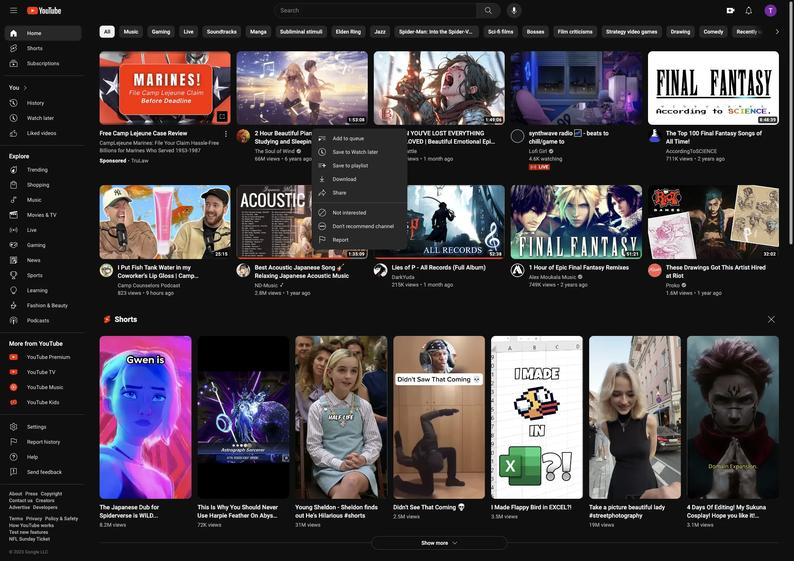 Task type: locate. For each thing, give the bounding box(es) containing it.
terms privacy policy & safety how youtube works test new features nfl sunday ticket
[[9, 517, 78, 543]]

0 vertical spatial all
[[104, 29, 110, 35]]

counselors inside i put fish tank water in my coworker's lip gloss | camp counselors podcast episode trail mix 10
[[118, 281, 148, 288]]

later up playlist
[[368, 149, 378, 155]]

mix right "trail"
[[210, 281, 220, 288]]

japanese
[[294, 264, 320, 271], [280, 273, 306, 280], [111, 504, 138, 512]]

to inside save to watch later option
[[346, 149, 350, 155]]

views right 1.6m
[[680, 290, 693, 296]]

shorts down 823 views
[[115, 315, 137, 324]]

final up alex moukala music link
[[569, 264, 582, 271]]

year for acoustic
[[291, 290, 301, 296]]

0 horizontal spatial #shorts
[[218, 521, 239, 528]]

you inside the this is why you should never use harpie feather on abyss actor... #shorts
[[230, 504, 241, 512]]

month down the inspiration
[[428, 156, 443, 162]]

ago down the top 100 final fantasy songs of all time! by accordingtoscience 711,719 views 2 years ago 8 hours, 48 minutes element
[[717, 156, 725, 162]]

2 vertical spatial 2
[[561, 282, 564, 288]]

years down 1 hour of epic final fantasy remixes by alex moukala music 749,459 views 2 years ago 51 minutes element
[[565, 282, 578, 288]]

1 month ago down lies of p  - all records  (full album) link
[[424, 282, 454, 288]]

album)
[[466, 264, 486, 271]]

8 hours, 48 minutes, 39 seconds element
[[760, 118, 777, 123]]

& right policy
[[60, 517, 63, 522]]

views down 'cosplay!'
[[701, 522, 714, 529]]

& right movies
[[45, 212, 49, 218]]

2 save from the top
[[333, 163, 344, 169]]

0 vertical spatial save
[[333, 149, 344, 155]]

the up 66m
[[255, 149, 264, 155]]

0 horizontal spatial |
[[176, 273, 177, 280]]

sports link
[[5, 268, 82, 283], [5, 268, 82, 283]]

1 vertical spatial live
[[27, 227, 37, 233]]

i inside i made flappy bird in excel?! 3.5m views
[[492, 504, 493, 512]]

music inside best acoustic japanese song 🎸 relaxing japanese acoustic music
[[333, 273, 349, 280]]

hour for beautiful
[[260, 130, 273, 137]]

tv
[[50, 212, 57, 218], [49, 370, 55, 376]]

1 vertical spatial shorts
[[115, 315, 137, 324]]

1 vertical spatial 1 month ago
[[424, 282, 454, 288]]

2 vertical spatial -
[[338, 504, 340, 512]]

1 for lies of p  - all records  (full album)
[[424, 282, 427, 288]]

music inside alex moukala music link
[[562, 274, 577, 280]]

2 horizontal spatial years
[[703, 156, 715, 162]]

ago for final
[[717, 156, 725, 162]]

the left top
[[667, 130, 677, 137]]

0 horizontal spatial mix
[[210, 281, 220, 288]]

- right 🌌
[[584, 130, 586, 137]]

views right 823
[[128, 290, 141, 296]]

camp counselors podcast image
[[100, 264, 113, 277]]

1 vertical spatial report
[[27, 440, 43, 446]]

this
[[722, 264, 734, 271], [198, 504, 209, 512]]

save up download
[[333, 163, 344, 169]]

all inside 'the top 100 final fantasy songs of all time!'
[[667, 138, 674, 146]]

1 vertical spatial 2
[[698, 156, 701, 162]]

- inside synthwave radio 🌌 - beats to chill/game to
[[584, 130, 586, 137]]

youtube for music
[[27, 385, 48, 391]]

2 years ago down accordingtoscience link
[[698, 156, 725, 162]]

test new features link
[[9, 530, 48, 537]]

1 horizontal spatial report
[[333, 237, 349, 243]]

&
[[422, 147, 425, 154], [45, 212, 49, 218], [47, 303, 50, 309], [60, 517, 63, 522]]

#shorts down 'cosplay!'
[[688, 521, 709, 528]]

i for i made flappy bird in excel?! 3.5m views
[[492, 504, 493, 512]]

epic up 927k
[[392, 149, 402, 155]]

watching
[[541, 156, 563, 162]]

views inside take a picture beautiful lady #streetphotography 19m views
[[602, 522, 615, 529]]

0 vertical spatial free
[[100, 130, 111, 137]]

- for all
[[417, 264, 419, 271]]

2 horizontal spatial -
[[584, 130, 586, 137]]

0 vertical spatial for
[[335, 130, 343, 137]]

0 vertical spatial camp
[[113, 130, 129, 137]]

final inside 'the top 100 final fantasy songs of all time!'
[[701, 130, 714, 137]]

why
[[217, 504, 229, 512]]

1 horizontal spatial acoustic
[[307, 273, 331, 280]]

the inside the japanese dub for spiderverse is wild... 8.2m views
[[100, 504, 110, 512]]

acoustic up relaxing on the top left of the page
[[269, 264, 293, 271]]

settings link
[[5, 420, 82, 435], [5, 420, 82, 435]]

take a picture beautiful lady #streetphotography heading
[[590, 499, 682, 529]]

the soul of wind image
[[237, 130, 250, 143]]

learning
[[27, 288, 48, 294]]

coming
[[436, 504, 456, 512]]

4.6k watching
[[529, 156, 563, 162]]

1 vertical spatial you
[[230, 504, 241, 512]]

1 horizontal spatial live
[[184, 29, 194, 35]]

free inside camplejeune marines: file your claim hassle-free billions for marines who served 1953-1987
[[209, 140, 219, 146]]

for up wild...
[[151, 504, 159, 512]]

1 horizontal spatial this
[[722, 264, 734, 271]]

year down these drawings got this artist hired at riot
[[702, 290, 712, 296]]

the japanese dub for spiderverse is wild... link
[[100, 504, 183, 521]]

live link
[[5, 223, 82, 238], [5, 223, 82, 238]]

sponsored
[[100, 158, 126, 164]]

hired
[[752, 264, 767, 271]]

1 vertical spatial i
[[492, 504, 493, 512]]

playlist
[[352, 163, 368, 169]]

& down loved
[[422, 147, 425, 154]]

camp up the camplejeune
[[113, 130, 129, 137]]

0 horizontal spatial you
[[9, 84, 19, 91]]

moukala
[[541, 274, 561, 280]]

0 horizontal spatial for
[[118, 148, 125, 154]]

and
[[280, 138, 290, 146]]

sheldon left finds
[[341, 504, 363, 512]]

0 vertical spatial the
[[667, 130, 677, 137]]

in left my
[[176, 264, 181, 271]]

beats
[[587, 130, 602, 137]]

report
[[333, 237, 349, 243], [27, 440, 43, 446]]

1 horizontal spatial later
[[368, 149, 378, 155]]

0 vertical spatial final
[[701, 130, 714, 137]]

save to playlist
[[333, 163, 368, 169]]

0 horizontal spatial report
[[27, 440, 43, 446]]

youtube down more from youtube
[[27, 355, 48, 361]]

the inside 'the top 100 final fantasy songs of all time!'
[[667, 130, 677, 137]]

2 horizontal spatial for
[[335, 130, 343, 137]]

beautiful inside when you've lost everything you loved | beautiful emotional epic music mix & inspiration mix
[[428, 138, 453, 146]]

hope
[[712, 513, 727, 520]]

for up 【bgm】 at the left top of page
[[335, 130, 343, 137]]

0 horizontal spatial final
[[569, 264, 582, 271]]

to for playlist
[[346, 163, 350, 169]]

1 horizontal spatial shorts
[[115, 315, 137, 324]]

ago for piano
[[303, 156, 312, 162]]

settings
[[27, 424, 46, 430]]

i left put
[[118, 264, 120, 271]]

1 vertical spatial save
[[333, 163, 344, 169]]

i inside i put fish tank water in my coworker's lip gloss | camp counselors podcast episode trail mix 10
[[118, 264, 120, 271]]

beautiful up and on the top
[[275, 130, 299, 137]]

chill/game
[[529, 138, 558, 146]]

views down the he's
[[308, 522, 321, 529]]

liked videos
[[27, 130, 56, 136]]

1 horizontal spatial hour
[[534, 264, 548, 271]]

beautiful down lost on the top right of page
[[428, 138, 453, 146]]

views down spiderverse
[[113, 522, 126, 529]]

sheldon up hilarious
[[314, 504, 336, 512]]

battle
[[404, 149, 417, 155]]

8.2m
[[100, 522, 112, 529]]

p
[[412, 264, 416, 271]]

piano
[[300, 130, 316, 137]]

to down radio
[[560, 138, 565, 146]]

year down best acoustic japanese song 🎸 relaxing japanese acoustic music
[[291, 290, 301, 296]]

youtube inside terms privacy policy & safety how youtube works test new features nfl sunday ticket
[[20, 523, 40, 529]]

1 vertical spatial final
[[569, 264, 582, 271]]

0 horizontal spatial years
[[289, 156, 302, 162]]

ago down sleeping
[[303, 156, 312, 162]]

2 vertical spatial the
[[100, 504, 110, 512]]

list box
[[312, 129, 408, 250]]

how youtube works link
[[9, 523, 54, 530]]

this inside these drawings got this artist hired at riot
[[722, 264, 734, 271]]

ago down these drawings got this artist hired at riot by proko 1,649,229 views 1 year ago 32 minutes element
[[714, 290, 722, 296]]

0 horizontal spatial acoustic
[[269, 264, 293, 271]]

0 vertical spatial fantasy
[[716, 130, 737, 137]]

1 month from the top
[[428, 156, 443, 162]]

japanese up spiderverse
[[111, 504, 138, 512]]

report down the don't
[[333, 237, 349, 243]]

fantasy left songs
[[716, 130, 737, 137]]

1 hour of epic final fantasy remixes by alex moukala music 749,459 views 2 years ago 51 minutes element
[[529, 264, 630, 272]]

save down add
[[333, 149, 344, 155]]

0 horizontal spatial beautiful
[[275, 130, 299, 137]]

free up the camplejeune
[[100, 130, 111, 137]]

month down lies of p  - all records  (full album) link
[[428, 282, 443, 288]]

to inside add to queue option
[[344, 136, 348, 142]]

0 horizontal spatial gaming
[[27, 242, 45, 248]]

1 1 month ago from the top
[[424, 156, 454, 162]]

views down harpie
[[208, 522, 222, 529]]

the
[[440, 29, 448, 35]]

didn't see that coming 💀 heading
[[394, 499, 486, 521]]

press
[[25, 492, 38, 497]]

0 vertical spatial 2
[[255, 130, 258, 137]]

lofi girl
[[529, 149, 548, 155]]

1 horizontal spatial you
[[230, 504, 241, 512]]

0 horizontal spatial -
[[338, 504, 340, 512]]

shopping link
[[5, 177, 82, 193], [5, 177, 82, 193]]

this right got
[[722, 264, 734, 271]]

#shorts inside 4 days of editing! my sukuna cosplay! hope you like it! #shorts
[[688, 521, 709, 528]]

0 vertical spatial 1 month ago
[[424, 156, 454, 162]]

criticisms
[[570, 29, 593, 35]]

1 year from the left
[[291, 290, 301, 296]]

nd music image
[[237, 264, 250, 277]]

report down settings
[[27, 440, 43, 446]]

1 vertical spatial |
[[176, 273, 177, 280]]

1 vertical spatial beautiful
[[428, 138, 453, 146]]

0 horizontal spatial later
[[43, 115, 54, 121]]

camp inside camp counselors podcast link
[[118, 283, 132, 289]]

2 sheldon from the left
[[341, 504, 363, 512]]

lost
[[433, 130, 447, 137]]

66m
[[255, 156, 266, 162]]

1 vertical spatial month
[[428, 282, 443, 288]]

2 vertical spatial japanese
[[111, 504, 138, 512]]

add to queue option
[[312, 132, 408, 146]]

epic inside when you've lost everything you loved | beautiful emotional epic music mix & inspiration mix
[[483, 138, 495, 146]]

ago for everything
[[445, 156, 454, 162]]

None search field
[[261, 3, 502, 18]]

1 horizontal spatial beautiful
[[428, 138, 453, 146]]

0 vertical spatial |
[[425, 138, 427, 146]]

save for save to playlist
[[333, 163, 344, 169]]

flappy
[[512, 504, 529, 512]]

2 vertical spatial for
[[151, 504, 159, 512]]

japanese left song
[[294, 264, 320, 271]]

0 horizontal spatial fantasy
[[584, 264, 605, 271]]

film
[[558, 29, 569, 35]]

camp down my
[[179, 273, 195, 280]]

hour inside 2 hour beautiful piano music for studying and sleeping 【bgm】
[[260, 130, 273, 137]]

Show more text field
[[422, 541, 449, 547]]

japanese right relaxing on the top left of the page
[[280, 273, 306, 280]]

0 vertical spatial month
[[428, 156, 443, 162]]

#shorts down finds
[[345, 513, 366, 520]]

proko link
[[667, 282, 681, 290]]

💀
[[458, 504, 466, 512]]

the top 100 final fantasy songs of all time! link
[[667, 130, 771, 146]]

views down #streetphotography
[[602, 522, 615, 529]]

report option
[[312, 233, 408, 247]]

this up use
[[198, 504, 209, 512]]

is
[[211, 504, 216, 512]]

2 down accordingtoscience link
[[698, 156, 701, 162]]

youtube
[[39, 341, 63, 348], [27, 355, 48, 361], [27, 370, 48, 376], [27, 385, 48, 391], [27, 400, 48, 406], [20, 523, 40, 529]]

ago right hours
[[165, 290, 174, 296]]

of left p
[[405, 264, 410, 271]]

you
[[392, 138, 404, 146]]

inspiration
[[427, 147, 456, 154]]

tab list
[[100, 21, 795, 42]]

epic right emotional
[[483, 138, 495, 146]]

didn't
[[394, 504, 409, 512]]

free
[[100, 130, 111, 137], [209, 140, 219, 146]]

1 hour of epic final fantasy remixes
[[529, 264, 630, 271]]

podcast inside i put fish tank water in my coworker's lip gloss | camp counselors podcast episode trail mix 10
[[150, 281, 172, 288]]

counselors up '9'
[[133, 283, 160, 289]]

ago down the inspiration
[[445, 156, 454, 162]]

0 vertical spatial later
[[43, 115, 54, 121]]

ago for epic
[[579, 282, 588, 288]]

years for sleeping
[[289, 156, 302, 162]]

news
[[27, 258, 40, 264]]

2 1 year ago from the left
[[698, 290, 722, 296]]

1987
[[189, 148, 201, 154]]

to inside save to playlist option
[[346, 163, 350, 169]]

1 horizontal spatial epic
[[483, 138, 495, 146]]

0 horizontal spatial i
[[118, 264, 120, 271]]

- right p
[[417, 264, 419, 271]]

1 horizontal spatial #shorts
[[345, 513, 366, 520]]

2 vertical spatial epic
[[556, 264, 568, 271]]

0 horizontal spatial 1 year ago
[[286, 290, 311, 296]]

2 vertical spatial camp
[[118, 283, 132, 289]]

0 vertical spatial watch
[[27, 115, 42, 121]]

in right bird
[[543, 504, 548, 512]]

0 horizontal spatial shorts
[[27, 45, 43, 51]]

| right gloss
[[176, 273, 177, 280]]

1 save from the top
[[333, 149, 344, 155]]

0 vertical spatial 2 years ago
[[698, 156, 725, 162]]

shorts down home
[[27, 45, 43, 51]]

0 horizontal spatial 2 years ago
[[561, 282, 588, 288]]

1 horizontal spatial |
[[425, 138, 427, 146]]

nd-
[[255, 283, 264, 289]]

films
[[502, 29, 514, 35]]

1 vertical spatial -
[[417, 264, 419, 271]]

2 horizontal spatial epic
[[556, 264, 568, 271]]

|
[[425, 138, 427, 146], [176, 273, 177, 280]]

counselors down coworker's
[[118, 281, 148, 288]]

youtube up test new features link
[[20, 523, 40, 529]]

year for drawings
[[702, 290, 712, 296]]

claim
[[176, 140, 190, 146]]

views down flappy
[[505, 514, 518, 520]]

stimuli
[[307, 29, 323, 35]]

2 spider- from the left
[[449, 29, 466, 35]]

2 horizontal spatial 2
[[698, 156, 701, 162]]

- for beats
[[584, 130, 586, 137]]

1 month ago for records
[[424, 282, 454, 288]]

youtube for kids
[[27, 400, 48, 406]]

52 minutes, 38 seconds element
[[490, 252, 502, 257]]

youtube down youtube tv
[[27, 385, 48, 391]]

| inside i put fish tank water in my coworker's lip gloss | camp counselors podcast episode trail mix 10
[[176, 273, 177, 280]]

2.8m views
[[255, 290, 282, 296]]

1 horizontal spatial -
[[417, 264, 419, 271]]

ago for song
[[302, 290, 311, 296]]

1 horizontal spatial year
[[702, 290, 712, 296]]

youtube left kids
[[27, 400, 48, 406]]

4 days of editing! my sukuna cosplay! hope you like it! #shorts link
[[688, 504, 771, 528]]

years for time!
[[703, 156, 715, 162]]

mix down loved
[[410, 147, 420, 154]]

#shorts
[[345, 513, 366, 520], [218, 521, 239, 528], [688, 521, 709, 528]]

acoustic down song
[[307, 273, 331, 280]]

1 horizontal spatial watch
[[352, 149, 366, 155]]

more
[[9, 341, 23, 348]]

to for watch
[[346, 149, 350, 155]]

0 horizontal spatial sheldon
[[314, 504, 336, 512]]

| down you've at right top
[[425, 138, 427, 146]]

safety
[[64, 517, 78, 522]]

1 horizontal spatial 1 year ago
[[698, 290, 722, 296]]

years right 6
[[289, 156, 302, 162]]

1 horizontal spatial all
[[421, 264, 428, 271]]

beautiful inside 2 hour beautiful piano music for studying and sleeping 【bgm】
[[275, 130, 299, 137]]

podcast up 9 hours ago
[[150, 281, 172, 288]]

2.8m
[[255, 290, 267, 296]]

nfl sunday ticket link
[[9, 537, 50, 543]]

to right beats
[[604, 130, 609, 137]]

1 month ago for loved
[[424, 156, 454, 162]]

not interested
[[333, 210, 366, 216]]

alex moukala music image
[[511, 264, 525, 277]]

best acoustic japanese song 🎸 relaxing japanese acoustic music by nd-music 2,810,788 views 1 year ago 1 hour, 35 minutes element
[[255, 264, 359, 280]]

studying
[[255, 138, 279, 146]]

watch up save to playlist option
[[352, 149, 366, 155]]

free left the soul of wind icon
[[209, 140, 219, 146]]

1 year ago down these drawings got this artist hired at riot
[[698, 290, 722, 296]]

0 vertical spatial -
[[584, 130, 586, 137]]

2 1 month ago from the top
[[424, 282, 454, 288]]

spider- right the
[[449, 29, 466, 35]]

1 right 927k views
[[424, 156, 427, 162]]

1 year ago for got
[[698, 290, 722, 296]]

2 years ago for fantasy
[[698, 156, 725, 162]]

he's
[[306, 513, 317, 520]]

lies
[[392, 264, 403, 271]]

i made flappy bird in excel?! 3.5m views
[[492, 504, 572, 520]]

report inside option
[[333, 237, 349, 243]]

& inside terms privacy policy & safety how youtube works test new features nfl sunday ticket
[[60, 517, 63, 522]]

i made flappy bird in excel?! heading
[[492, 499, 584, 521]]

of
[[707, 504, 714, 512]]

1 vertical spatial watch
[[352, 149, 366, 155]]

1 vertical spatial in
[[543, 504, 548, 512]]

0 vertical spatial tv
[[50, 212, 57, 218]]

home
[[27, 30, 41, 36]]

2 for 1 hour of epic final fantasy remixes
[[561, 282, 564, 288]]

#shorts inside young sheldon - sheldon finds out he's hilarious #shorts 31m views
[[345, 513, 366, 520]]

of right soul
[[277, 149, 282, 155]]

1 right 215k views
[[424, 282, 427, 288]]

games
[[642, 29, 658, 35]]

share option
[[312, 186, 408, 200]]

32 minutes, 2 seconds element
[[765, 252, 777, 257]]

best acoustic japanese song 🎸 relaxing japanese acoustic music
[[255, 264, 349, 280]]

these drawings got this artist hired at riot by proko 1,649,229 views 1 year ago 32 minutes element
[[667, 264, 771, 280]]

1 vertical spatial 2 years ago
[[561, 282, 588, 288]]

ago down 1 hour of epic final fantasy remixes by alex moukala music 749,459 views 2 years ago 51 minutes element
[[579, 282, 588, 288]]

tv right movies
[[50, 212, 57, 218]]

not interested option
[[312, 206, 408, 220]]

1 horizontal spatial sheldon
[[341, 504, 363, 512]]

2 year from the left
[[702, 290, 712, 296]]

1 right 2.8m views in the left bottom of the page
[[286, 290, 289, 296]]

ago down best acoustic japanese song 🎸 relaxing japanese acoustic music link
[[302, 290, 311, 296]]

share
[[333, 190, 346, 196]]

ago
[[303, 156, 312, 162], [445, 156, 454, 162], [717, 156, 725, 162], [445, 282, 454, 288], [579, 282, 588, 288], [165, 290, 174, 296], [302, 290, 311, 296], [714, 290, 722, 296]]

2.5m
[[394, 514, 406, 520]]

1 horizontal spatial fantasy
[[716, 130, 737, 137]]

2 month from the top
[[428, 282, 443, 288]]

of right songs
[[757, 130, 763, 137]]

shorts link
[[5, 41, 82, 56], [5, 41, 82, 56]]

0 horizontal spatial epic
[[392, 149, 402, 155]]

0 horizontal spatial 2
[[255, 130, 258, 137]]

to right add
[[344, 136, 348, 142]]

1 horizontal spatial 2
[[561, 282, 564, 288]]

2 horizontal spatial the
[[667, 130, 677, 137]]

2 horizontal spatial mix
[[457, 147, 467, 154]]

2 up studying on the left top of the page
[[255, 130, 258, 137]]

0 horizontal spatial hour
[[260, 130, 273, 137]]

for down the camplejeune
[[118, 148, 125, 154]]

mix
[[410, 147, 420, 154], [457, 147, 467, 154], [210, 281, 220, 288]]

0 vertical spatial this
[[722, 264, 734, 271]]

1 horizontal spatial for
[[151, 504, 159, 512]]

beautiful
[[629, 504, 653, 512]]

views down see
[[407, 514, 420, 520]]

hour up studying on the left top of the page
[[260, 130, 273, 137]]

1 1 year ago from the left
[[286, 290, 311, 296]]

camp
[[113, 130, 129, 137], [179, 273, 195, 280], [118, 283, 132, 289]]

1 horizontal spatial free
[[209, 140, 219, 146]]

52:38 link
[[374, 186, 505, 260]]

young sheldon - sheldon finds out he's hilarious #shorts heading
[[296, 499, 388, 529]]

i left made at the right of page
[[492, 504, 493, 512]]

-
[[584, 130, 586, 137], [417, 264, 419, 271], [338, 504, 340, 512]]

bosses
[[528, 29, 545, 35]]

sukuna
[[747, 504, 767, 512]]

views inside 4 days of editing! my sukuna cosplay! hope you like it! #shorts heading
[[701, 522, 714, 529]]

month for loved
[[428, 156, 443, 162]]

19m
[[590, 522, 600, 529]]



Task type: vqa. For each thing, say whether or not it's contained in the screenshot.
the middle years
yes



Task type: describe. For each thing, give the bounding box(es) containing it.
1 for best acoustic japanese song 🎸 relaxing japanese acoustic music
[[286, 290, 289, 296]]

hour for of
[[534, 264, 548, 271]]

music inside 2 hour beautiful piano music for studying and sleeping 【bgm】
[[317, 130, 334, 137]]

final inside 1 hour of epic final fantasy remixes by alex moukala music 749,459 views 2 years ago 51 minutes element
[[569, 264, 582, 271]]

bird
[[531, 504, 542, 512]]

2 for the top 100 final fantasy songs of all time!
[[698, 156, 701, 162]]

music inside nd-music link
[[264, 283, 278, 289]]

1:35:09 link
[[237, 186, 368, 260]]

© 2023 google llc
[[9, 550, 48, 555]]

water
[[159, 264, 175, 271]]

fantasy inside 'the top 100 final fantasy songs of all time!'
[[716, 130, 737, 137]]

| inside when you've lost everything you loved | beautiful emotional epic music mix & inspiration mix
[[425, 138, 427, 146]]

send feedback
[[27, 470, 62, 476]]

0 horizontal spatial watch
[[27, 115, 42, 121]]

1 horizontal spatial years
[[565, 282, 578, 288]]

1 spider- from the left
[[400, 29, 417, 35]]

premium
[[49, 355, 70, 361]]

1 hour, 49 minutes, 6 seconds element
[[486, 118, 502, 123]]

watch inside option
[[352, 149, 366, 155]]

subliminal
[[280, 29, 305, 35]]

lies of p  - all records  (full album) link
[[392, 264, 486, 272]]

made
[[495, 504, 510, 512]]

alex moukala music link
[[529, 274, 577, 281]]

fish
[[132, 264, 143, 271]]

1 sheldon from the left
[[314, 504, 336, 512]]

youtube for premium
[[27, 355, 48, 361]]

2 hour beautiful piano music for studying and sleeping 【bgm】
[[255, 130, 343, 146]]

jazz
[[375, 29, 386, 35]]

for inside the japanese dub for spiderverse is wild... 8.2m views
[[151, 504, 159, 512]]

lies of p  - all records  (full album) by darkyuda 215,427 views 1 month ago 52 minutes element
[[392, 264, 486, 272]]

0 horizontal spatial free
[[100, 130, 111, 137]]

1 for these drawings got this artist hired at riot
[[698, 290, 701, 296]]

emotional
[[454, 138, 481, 146]]

4 days of editing! my sukuna cosplay! hope you like it! #shorts heading
[[688, 499, 780, 529]]

youtube kids
[[27, 400, 59, 406]]

didn't see that coming 💀 link
[[394, 504, 466, 512]]

young sheldon - sheldon finds out he's hilarious #shorts 31m views
[[296, 504, 378, 529]]

don't recommend channel
[[333, 224, 394, 230]]

recently
[[738, 29, 758, 35]]

1 up "alex"
[[529, 264, 533, 271]]

about press copyright contact us creators advertise developers
[[9, 492, 62, 511]]

the japanese dub for spiderverse is wild... 8.2m views
[[100, 504, 159, 529]]

1 for when you've lost everything you loved | beautiful emotional epic music mix & inspiration mix
[[424, 156, 427, 162]]

2 hour beautiful piano music for studying and sleeping 【bgm】 by the soul of wind 66,803,524 views 6 years ago 1 hour, 53 minutes element
[[255, 130, 359, 146]]

711k
[[667, 156, 679, 162]]

best
[[255, 264, 267, 271]]

to for queue
[[344, 136, 348, 142]]

song
[[322, 264, 336, 271]]

strategy
[[607, 29, 627, 35]]

privacy link
[[26, 516, 42, 523]]

ticket
[[36, 537, 50, 543]]

& left beauty
[[47, 303, 50, 309]]

don't recommend channel option
[[312, 220, 408, 233]]

more from youtube
[[9, 341, 63, 348]]

0 vertical spatial shorts
[[27, 45, 43, 51]]

spiderverse
[[100, 513, 132, 520]]

report for report
[[333, 237, 349, 243]]

avatar image image
[[765, 5, 777, 17]]

views inside didn't see that coming 💀 2.5m views
[[407, 514, 420, 520]]

camplejeune marines: file your claim hassle-free billions for marines who served 1953-1987
[[100, 140, 219, 154]]

accordingtoscience image
[[649, 130, 662, 143]]

spider-man: into the spider-verse
[[400, 29, 479, 35]]

camp inside i put fish tank water in my coworker's lip gloss | camp counselors podcast episode trail mix 10
[[179, 273, 195, 280]]

developers
[[33, 505, 58, 511]]

1.6m
[[667, 290, 679, 296]]

gloss
[[159, 273, 174, 280]]

save to watch later option
[[312, 146, 408, 159]]

privacy
[[26, 517, 42, 522]]

25:15 link
[[100, 186, 231, 260]]

#shorts inside the this is why you should never use harpie feather on abyss actor... #shorts
[[218, 521, 239, 528]]

list box containing add to queue
[[312, 129, 408, 250]]

of up moukala
[[549, 264, 555, 271]]

live status
[[529, 164, 551, 170]]

that
[[422, 504, 434, 512]]

i for i put fish tank water in my coworker's lip gloss | camp counselors podcast episode trail mix 10
[[118, 264, 120, 271]]

trulaw
[[131, 158, 149, 164]]

month for records
[[428, 282, 443, 288]]

in inside i made flappy bird in excel?! 3.5m views
[[543, 504, 548, 512]]

100
[[690, 130, 700, 137]]

views inside this is why you should never use harpie feather on abyss actor... #shorts heading
[[208, 522, 222, 529]]

i put fish tank water in my coworker's lip gloss | camp counselors podcast episode trail mix 10 by camp counselors podcast 823 views 9 hours ago 25 minutes element
[[118, 264, 222, 296]]

press link
[[25, 491, 38, 498]]

these drawings got this artist hired at riot link
[[667, 264, 771, 280]]

out
[[296, 513, 305, 520]]

1 vertical spatial japanese
[[280, 273, 306, 280]]

for inside 2 hour beautiful piano music for studying and sleeping 【bgm】
[[335, 130, 343, 137]]

1:49:06
[[486, 118, 502, 123]]

everything
[[448, 130, 485, 137]]

0 horizontal spatial live
[[27, 227, 37, 233]]

& inside when you've lost everything you loved | beautiful emotional epic music mix & inspiration mix
[[422, 147, 425, 154]]

free camp lejeune case review
[[100, 130, 187, 137]]

sunday
[[19, 537, 35, 543]]

darkyuda image
[[374, 264, 388, 277]]

25 minutes, 15 seconds element
[[216, 252, 228, 257]]

youtube premium
[[27, 355, 70, 361]]

51:21
[[627, 252, 639, 257]]

1 hour, 35 minutes, 9 seconds element
[[349, 252, 365, 257]]

views down darkyuda link
[[406, 282, 419, 288]]

0 horizontal spatial all
[[104, 29, 110, 35]]

the top 100 final fantasy songs of all time! by accordingtoscience 711,719 views 2 years ago 8 hours, 48 minutes element
[[667, 130, 771, 146]]

1 vertical spatial tv
[[49, 370, 55, 376]]

views inside young sheldon - sheldon finds out he's hilarious #shorts 31m views
[[308, 522, 321, 529]]

1 vertical spatial gaming
[[27, 242, 45, 248]]

youtube up youtube premium
[[39, 341, 63, 348]]

the for the top 100 final fantasy songs of all time!
[[667, 130, 677, 137]]

ago for tank
[[165, 290, 174, 296]]

ago for -
[[445, 282, 454, 288]]

2 vertical spatial all
[[421, 264, 428, 271]]

hilarious
[[319, 513, 343, 520]]

hassle-
[[191, 140, 209, 146]]

elden ring
[[336, 29, 361, 35]]

later inside option
[[368, 149, 378, 155]]

you've
[[411, 130, 431, 137]]

camplejeune
[[100, 140, 132, 146]]

creators link
[[36, 498, 55, 505]]

the japanese dub for spiderverse is wild... heading
[[100, 499, 192, 529]]

1 horizontal spatial gaming
[[152, 29, 170, 35]]

podcast down gloss
[[161, 283, 180, 289]]

views down the soul of wind
[[267, 156, 280, 162]]

1 year ago for japanese
[[286, 290, 311, 296]]

72k views
[[198, 522, 222, 529]]

mix inside i put fish tank water in my coworker's lip gloss | camp counselors podcast episode trail mix 10
[[210, 281, 220, 288]]

ring
[[351, 29, 361, 35]]

1 horizontal spatial mix
[[410, 147, 420, 154]]

into
[[430, 29, 439, 35]]

uploaded
[[759, 29, 781, 35]]

report for report history
[[27, 440, 43, 446]]

2 inside 2 hour beautiful piano music for studying and sleeping 【bgm】
[[255, 130, 258, 137]]

llc
[[40, 550, 48, 555]]

billions
[[100, 148, 117, 154]]

channel
[[376, 224, 394, 230]]

51 minutes, 21 seconds element
[[627, 252, 639, 257]]

this is why you should never use harpie feather on abyss actor... #shorts
[[198, 504, 278, 528]]

this is why you should never use harpie feather on abyss actor... #shorts link
[[198, 504, 281, 528]]

darkyuda
[[392, 274, 415, 280]]

the soul of wind
[[255, 149, 295, 155]]

youtube for tv
[[27, 370, 48, 376]]

tab list containing all
[[100, 21, 795, 42]]

©
[[9, 550, 13, 555]]

alex
[[529, 274, 540, 280]]

proko image
[[649, 264, 662, 277]]

when you've lost everything you loved | beautiful emotional epic music mix & inspiration mix by epic battle 927,791 views 1 month ago 1 hour, 49 minutes element
[[392, 130, 496, 154]]

for inside camplejeune marines: file your claim hassle-free billions for marines who served 1953-1987
[[118, 148, 125, 154]]

show more button
[[372, 537, 508, 550]]

download option
[[312, 173, 408, 186]]

copyright link
[[41, 491, 62, 498]]

views inside the japanese dub for spiderverse is wild... 8.2m views
[[113, 522, 126, 529]]

ago for this
[[714, 290, 722, 296]]

camp inside "free camp lejeune case review" link
[[113, 130, 129, 137]]

views down nd-music link
[[268, 290, 282, 296]]

lofi girl image
[[511, 130, 525, 143]]

this is why you should never use harpie feather on abyss actor... #shorts heading
[[198, 499, 290, 529]]

save for save to watch later
[[333, 149, 344, 155]]

japanese inside the japanese dub for spiderverse is wild... 8.2m views
[[111, 504, 138, 512]]

of inside 'the top 100 final fantasy songs of all time!'
[[757, 130, 763, 137]]

views down moukala
[[543, 282, 556, 288]]

recommend
[[346, 224, 374, 230]]

the for the soul of wind
[[255, 149, 264, 155]]

1 hour, 53 minutes, 8 seconds element
[[349, 118, 365, 123]]

elden
[[336, 29, 349, 35]]

save to playlist option
[[312, 159, 408, 173]]

this inside the this is why you should never use harpie feather on abyss actor... #shorts
[[198, 504, 209, 512]]

best acoustic japanese song 🎸 relaxing japanese acoustic music link
[[255, 264, 359, 280]]

views down battle
[[406, 156, 419, 162]]

synthwave radio 🌌 - beats to chill/game to by lofi girl 12,857,428 views element
[[529, 130, 633, 146]]

0 vertical spatial japanese
[[294, 264, 320, 271]]

music inside when you've lost everything you loved | beautiful emotional epic music mix & inspiration mix
[[392, 147, 409, 154]]

- inside young sheldon - sheldon finds out he's hilarious #shorts 31m views
[[338, 504, 340, 512]]

episode
[[174, 281, 195, 288]]

Search text field
[[281, 6, 475, 15]]

sleeping
[[292, 138, 315, 146]]

epic inside 1 hour of epic final fantasy remixes by alex moukala music 749,459 views 2 years ago 51 minutes element
[[556, 264, 568, 271]]

epic inside epic battle link
[[392, 149, 402, 155]]

1953-
[[176, 148, 189, 154]]

my
[[737, 504, 745, 512]]

views inside i made flappy bird in excel?! 3.5m views
[[505, 514, 518, 520]]

synthwave radio 🌌 - beats to chill/game to
[[529, 130, 609, 146]]

alex moukala music
[[529, 274, 577, 280]]

in inside i put fish tank water in my coworker's lip gloss | camp counselors podcast episode trail mix 10
[[176, 264, 181, 271]]

take
[[590, 504, 602, 512]]

riot
[[673, 273, 684, 280]]

show
[[422, 541, 435, 547]]

2 years ago for final
[[561, 282, 588, 288]]

these
[[667, 264, 683, 271]]

report history
[[27, 440, 60, 446]]

excel?!
[[550, 504, 572, 512]]

views down accordingtoscience
[[680, 156, 694, 162]]

save to watch later
[[333, 149, 378, 155]]

0 vertical spatial acoustic
[[269, 264, 293, 271]]

0 vertical spatial you
[[9, 84, 19, 91]]



